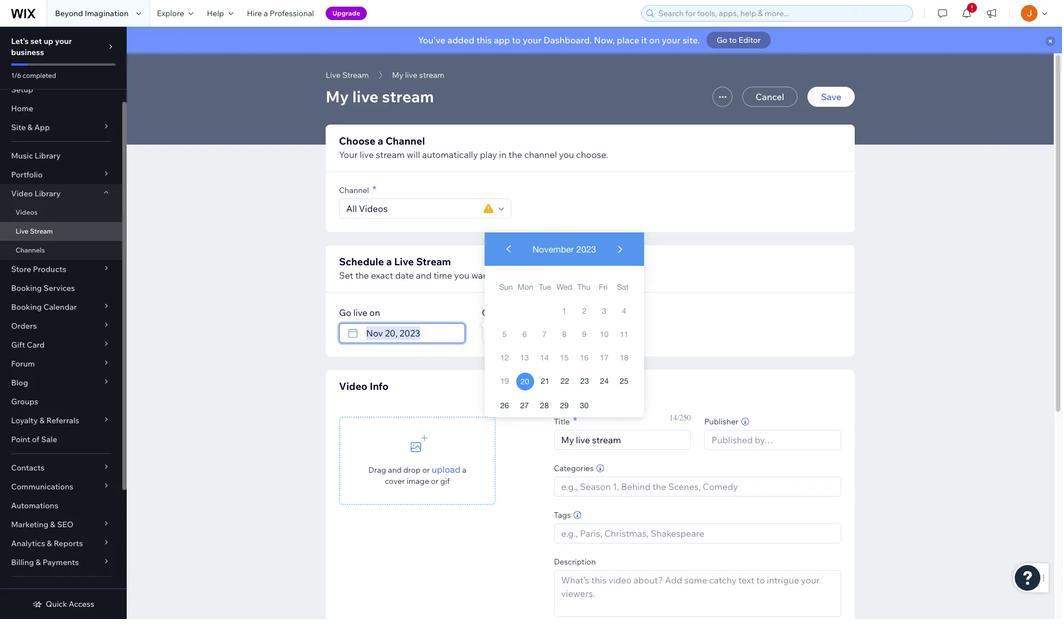 Task type: locate. For each thing, give the bounding box(es) containing it.
1 vertical spatial video
[[339, 380, 368, 393]]

* up channel field
[[373, 183, 377, 196]]

live
[[326, 70, 341, 80], [16, 227, 29, 235], [394, 255, 414, 268]]

friday, november 24, 2023 cell
[[597, 373, 613, 389]]

the inside the schedule a live stream set the exact date and time you want your live stream to start.
[[355, 270, 369, 281]]

1 vertical spatial my
[[326, 87, 349, 106]]

on inside "alert"
[[650, 34, 660, 46]]

music library
[[11, 151, 61, 161]]

live stream inside sidebar element
[[16, 227, 53, 235]]

wednesday, november 29, 2023 cell
[[556, 397, 573, 414]]

hire a professional link
[[240, 0, 321, 27]]

2 horizontal spatial go
[[717, 35, 728, 45]]

26
[[501, 401, 509, 410]]

a right upload
[[463, 465, 467, 475]]

& right loyalty
[[40, 415, 45, 425]]

0 vertical spatial video
[[11, 189, 33, 199]]

automations link
[[0, 496, 122, 515]]

2 horizontal spatial to
[[730, 35, 737, 45]]

channel
[[386, 135, 425, 147], [339, 185, 369, 195]]

a for professional
[[264, 8, 268, 18]]

choose a channel your live stream will automatically play in the channel you choose.
[[339, 135, 609, 160]]

1 horizontal spatial *
[[574, 414, 578, 427]]

image
[[407, 476, 430, 486]]

0 horizontal spatial or
[[423, 465, 430, 475]]

1 vertical spatial on
[[370, 307, 380, 318]]

stream
[[343, 70, 369, 80], [30, 227, 53, 235], [416, 255, 451, 268]]

& for billing
[[36, 557, 41, 567]]

loyalty & referrals
[[11, 415, 79, 425]]

1 horizontal spatial live stream
[[326, 70, 369, 80]]

you inside the schedule a live stream set the exact date and time you want your live stream to start.
[[455, 270, 470, 281]]

date
[[395, 270, 414, 281]]

0 vertical spatial you
[[559, 149, 575, 160]]

1 horizontal spatial stream
[[343, 70, 369, 80]]

1 row from the top
[[497, 277, 633, 296]]

0 vertical spatial live stream
[[326, 70, 369, 80]]

1 horizontal spatial live
[[326, 70, 341, 80]]

0 horizontal spatial stream
[[30, 227, 53, 235]]

will
[[407, 149, 420, 160]]

a inside a cover image or gif
[[463, 465, 467, 475]]

booking calendar
[[11, 302, 77, 312]]

you
[[559, 149, 575, 160], [455, 270, 470, 281]]

row containing sun
[[497, 277, 633, 296]]

Channel field
[[343, 199, 482, 218]]

2 horizontal spatial live
[[394, 255, 414, 268]]

on
[[650, 34, 660, 46], [370, 307, 380, 318]]

it
[[642, 34, 648, 46]]

on down exact at the left top of page
[[370, 307, 380, 318]]

title
[[554, 417, 570, 427]]

1 horizontal spatial and
[[416, 270, 432, 281]]

library inside popup button
[[35, 189, 61, 199]]

1 horizontal spatial to
[[561, 270, 570, 281]]

live stream for live stream link
[[16, 227, 53, 235]]

your
[[523, 34, 542, 46], [662, 34, 681, 46], [55, 36, 72, 46], [494, 270, 512, 281]]

1 horizontal spatial on
[[650, 34, 660, 46]]

channels link
[[0, 241, 122, 260]]

now,
[[594, 34, 615, 46]]

1 vertical spatial and
[[388, 465, 402, 475]]

& for loyalty
[[40, 415, 45, 425]]

1 vertical spatial library
[[35, 189, 61, 199]]

None field
[[363, 324, 462, 343], [486, 324, 522, 343], [363, 324, 462, 343], [486, 324, 522, 343]]

1 vertical spatial channel
[[339, 185, 369, 195]]

& for analytics
[[47, 538, 52, 548]]

0 horizontal spatial you
[[455, 270, 470, 281]]

live inside sidebar element
[[16, 227, 29, 235]]

sales
[[11, 586, 31, 596]]

my live stream down live stream button
[[326, 87, 434, 106]]

video inside popup button
[[11, 189, 33, 199]]

live stream link
[[0, 222, 122, 241]]

calendar
[[44, 302, 77, 312]]

20
[[521, 377, 530, 386]]

go live on
[[339, 307, 380, 318]]

professional
[[270, 8, 314, 18]]

sunday, november 26, 2023 cell
[[497, 397, 513, 414]]

& inside dropdown button
[[50, 519, 55, 530]]

go live at
[[482, 307, 521, 318]]

the inside choose a channel your live stream will automatically play in the channel you choose.
[[509, 149, 523, 160]]

save
[[822, 91, 842, 102]]

your right app
[[523, 34, 542, 46]]

your left site.
[[662, 34, 681, 46]]

a inside choose a channel your live stream will automatically play in the channel you choose.
[[378, 135, 384, 147]]

1 horizontal spatial the
[[509, 149, 523, 160]]

0 horizontal spatial go
[[339, 307, 352, 318]]

1 vertical spatial booking
[[11, 302, 42, 312]]

go inside button
[[717, 35, 728, 45]]

point of sale
[[11, 434, 57, 444]]

1 booking from the top
[[11, 283, 42, 293]]

my
[[392, 70, 404, 80], [326, 87, 349, 106]]

& left reports
[[47, 538, 52, 548]]

1 vertical spatial stream
[[30, 227, 53, 235]]

0 horizontal spatial channel
[[339, 185, 369, 195]]

1 vertical spatial or
[[431, 476, 439, 486]]

a right choose
[[378, 135, 384, 147]]

1 horizontal spatial video
[[339, 380, 368, 393]]

stream inside the schedule a live stream set the exact date and time you want your live stream to start.
[[416, 255, 451, 268]]

or inside drag and drop or upload
[[423, 465, 430, 475]]

1 horizontal spatial or
[[431, 476, 439, 486]]

a inside the schedule a live stream set the exact date and time you want your live stream to start.
[[387, 255, 392, 268]]

stream
[[420, 70, 445, 80], [382, 87, 434, 106], [376, 149, 405, 160], [531, 270, 559, 281]]

and left time
[[416, 270, 432, 281]]

0 horizontal spatial video
[[11, 189, 33, 199]]

videos
[[16, 208, 37, 216]]

0 horizontal spatial to
[[512, 34, 521, 46]]

groups
[[11, 397, 38, 407]]

point of sale link
[[0, 430, 122, 449]]

1 vertical spatial you
[[455, 270, 470, 281]]

go for go live on
[[339, 307, 352, 318]]

& left seo
[[50, 519, 55, 530]]

booking services
[[11, 283, 75, 293]]

video left info
[[339, 380, 368, 393]]

5 row from the top
[[497, 369, 633, 394]]

30
[[580, 401, 589, 410]]

0 vertical spatial channel
[[386, 135, 425, 147]]

go left the 'editor'
[[717, 35, 728, 45]]

live stream inside button
[[326, 70, 369, 80]]

my right live stream button
[[392, 70, 404, 80]]

thursday, november 30, 2023 cell
[[576, 397, 593, 414]]

0 vertical spatial on
[[650, 34, 660, 46]]

1/6 completed
[[11, 71, 56, 80]]

library up videos "link"
[[35, 189, 61, 199]]

tags
[[554, 510, 571, 520]]

library for video library
[[35, 189, 61, 199]]

home
[[11, 103, 33, 113]]

stream up sun mon tue wed thu
[[531, 270, 559, 281]]

your right 'up'
[[55, 36, 72, 46]]

booking for booking calendar
[[11, 302, 42, 312]]

hire a professional
[[247, 8, 314, 18]]

booking inside popup button
[[11, 302, 42, 312]]

booking
[[11, 283, 42, 293], [11, 302, 42, 312]]

0 vertical spatial the
[[509, 149, 523, 160]]

0 vertical spatial live
[[326, 70, 341, 80]]

row group
[[485, 299, 645, 417]]

portfolio button
[[0, 165, 122, 184]]

or for upload
[[423, 465, 430, 475]]

0 vertical spatial booking
[[11, 283, 42, 293]]

1 horizontal spatial my
[[392, 70, 404, 80]]

or left gif
[[431, 476, 439, 486]]

my inside button
[[392, 70, 404, 80]]

1 vertical spatial channels
[[33, 586, 67, 596]]

november 2023 grid
[[485, 232, 645, 417]]

video library button
[[0, 184, 122, 203]]

channel inside "channel *"
[[339, 185, 369, 195]]

0 vertical spatial my
[[392, 70, 404, 80]]

my down live stream button
[[326, 87, 349, 106]]

you right time
[[455, 270, 470, 281]]

6 row from the top
[[497, 394, 633, 417]]

to left the 'editor'
[[730, 35, 737, 45]]

0 horizontal spatial live stream
[[16, 227, 53, 235]]

choose
[[339, 135, 376, 147]]

0 vertical spatial channels
[[16, 246, 45, 254]]

hire
[[247, 8, 262, 18]]

Description text field
[[555, 571, 842, 616]]

my live stream
[[392, 70, 445, 80], [326, 87, 434, 106]]

stream inside sidebar element
[[30, 227, 53, 235]]

live inside my live stream button
[[405, 70, 418, 80]]

set
[[30, 36, 42, 46]]

0 horizontal spatial the
[[355, 270, 369, 281]]

analytics & reports
[[11, 538, 83, 548]]

music
[[11, 151, 33, 161]]

your up sun
[[494, 270, 512, 281]]

to
[[512, 34, 521, 46], [730, 35, 737, 45], [561, 270, 570, 281]]

wed
[[557, 282, 573, 291]]

1 vertical spatial live
[[16, 227, 29, 235]]

0 horizontal spatial live
[[16, 227, 29, 235]]

2 vertical spatial live
[[394, 255, 414, 268]]

channel up will
[[386, 135, 425, 147]]

go left at
[[482, 307, 495, 318]]

2 vertical spatial stream
[[416, 255, 451, 268]]

video for video library
[[11, 189, 33, 199]]

store
[[11, 264, 31, 274]]

channels up quick
[[33, 586, 67, 596]]

0 vertical spatial *
[[373, 183, 377, 196]]

channel inside choose a channel your live stream will automatically play in the channel you choose.
[[386, 135, 425, 147]]

mon
[[518, 282, 534, 291]]

live inside button
[[326, 70, 341, 80]]

go down set
[[339, 307, 352, 318]]

you've added this app to your dashboard. now, place it on your site.
[[418, 34, 700, 46]]

setup link
[[0, 80, 122, 99]]

or inside a cover image or gif
[[431, 476, 439, 486]]

2 booking from the top
[[11, 302, 42, 312]]

and inside drag and drop or upload
[[388, 465, 402, 475]]

upgrade button
[[326, 7, 367, 20]]

of
[[32, 434, 39, 444]]

video for video info
[[339, 380, 368, 393]]

0 vertical spatial and
[[416, 270, 432, 281]]

1 vertical spatial live stream
[[16, 227, 53, 235]]

video info
[[339, 380, 389, 393]]

Publisher field
[[709, 431, 838, 449]]

e.g., Paris, Christmas, Shakespeare field
[[558, 524, 838, 543]]

& right the site
[[27, 122, 33, 132]]

tuesday, november 21, 2023 cell
[[537, 373, 554, 389]]

0 vertical spatial stream
[[343, 70, 369, 80]]

row
[[497, 277, 633, 296], [497, 299, 633, 323], [497, 323, 633, 346], [497, 346, 633, 369], [497, 369, 633, 394], [497, 394, 633, 417]]

a up exact at the left top of page
[[387, 255, 392, 268]]

live inside choose a channel your live stream will automatically play in the channel you choose.
[[360, 149, 374, 160]]

0 horizontal spatial and
[[388, 465, 402, 475]]

let's
[[11, 36, 29, 46]]

channel down your
[[339, 185, 369, 195]]

1 horizontal spatial you
[[559, 149, 575, 160]]

* right title
[[574, 414, 578, 427]]

store products button
[[0, 260, 122, 279]]

and up cover
[[388, 465, 402, 475]]

to right app
[[512, 34, 521, 46]]

2 library from the top
[[35, 189, 61, 199]]

to up wed
[[561, 270, 570, 281]]

0 vertical spatial my live stream
[[392, 70, 445, 80]]

library for music library
[[35, 151, 61, 161]]

orders
[[11, 321, 37, 331]]

1 horizontal spatial channel
[[386, 135, 425, 147]]

the right in
[[509, 149, 523, 160]]

& right billing
[[36, 557, 41, 567]]

cancel
[[756, 91, 785, 102]]

app
[[494, 34, 510, 46]]

1 library from the top
[[35, 151, 61, 161]]

drag
[[369, 465, 387, 475]]

tuesday, november 28, 2023 cell
[[537, 397, 553, 414]]

3 row from the top
[[497, 323, 633, 346]]

2 horizontal spatial stream
[[416, 255, 451, 268]]

november
[[533, 244, 574, 254]]

sales channels button
[[0, 581, 122, 600]]

november 2023
[[533, 244, 597, 254]]

1 vertical spatial *
[[574, 414, 578, 427]]

channels up "store products"
[[16, 246, 45, 254]]

& for marketing
[[50, 519, 55, 530]]

my live stream down you've
[[392, 70, 445, 80]]

1 horizontal spatial go
[[482, 307, 495, 318]]

live stream button
[[320, 67, 375, 83]]

forum button
[[0, 354, 122, 373]]

booking up orders
[[11, 302, 42, 312]]

to inside the schedule a live stream set the exact date and time you want your live stream to start.
[[561, 270, 570, 281]]

0 vertical spatial or
[[423, 465, 430, 475]]

0 horizontal spatial on
[[370, 307, 380, 318]]

you've added this app to your dashboard. now, place it on your site. alert
[[127, 27, 1063, 53]]

sale
[[41, 434, 57, 444]]

at
[[513, 307, 521, 318]]

library up portfolio dropdown button at the left top of page
[[35, 151, 61, 161]]

booking down store
[[11, 283, 42, 293]]

1 vertical spatial the
[[355, 270, 369, 281]]

stream inside button
[[343, 70, 369, 80]]

or
[[423, 465, 430, 475], [431, 476, 439, 486]]

stream left will
[[376, 149, 405, 160]]

0 horizontal spatial *
[[373, 183, 377, 196]]

a right hire
[[264, 8, 268, 18]]

gift
[[11, 340, 25, 350]]

your inside let's set up your business
[[55, 36, 72, 46]]

monday, november 27, 2023 cell
[[517, 397, 533, 414]]

video up videos
[[11, 189, 33, 199]]

or up image
[[423, 465, 430, 475]]

the down the schedule
[[355, 270, 369, 281]]

you left choose. at the top
[[559, 149, 575, 160]]

fri
[[599, 282, 608, 291]]

the
[[509, 149, 523, 160], [355, 270, 369, 281]]

loyalty & referrals button
[[0, 411, 122, 430]]

0 vertical spatial library
[[35, 151, 61, 161]]

on right it
[[650, 34, 660, 46]]

stream down you've
[[420, 70, 445, 80]]



Task type: vqa. For each thing, say whether or not it's contained in the screenshot.
play
yes



Task type: describe. For each thing, give the bounding box(es) containing it.
monday, november 20, 2023 cell
[[516, 373, 534, 390]]

sun
[[500, 282, 513, 291]]

channel
[[525, 149, 557, 160]]

contacts button
[[0, 458, 122, 477]]

sun mon tue wed thu
[[500, 282, 591, 291]]

gif
[[441, 476, 450, 486]]

marketing & seo
[[11, 519, 73, 530]]

you've
[[418, 34, 446, 46]]

my live stream button
[[387, 67, 450, 83]]

schedule
[[339, 255, 384, 268]]

1 vertical spatial my live stream
[[326, 87, 434, 106]]

billing & payments button
[[0, 553, 122, 572]]

setup
[[11, 85, 33, 95]]

saturday, november 25, 2023 cell
[[616, 373, 633, 389]]

channels inside dropdown button
[[33, 586, 67, 596]]

& for site
[[27, 122, 33, 132]]

21
[[541, 377, 550, 385]]

automations
[[11, 501, 58, 511]]

forum
[[11, 359, 35, 369]]

row containing 21
[[497, 369, 633, 394]]

start.
[[572, 270, 593, 281]]

quick access
[[46, 599, 94, 609]]

live stream for live stream button
[[326, 70, 369, 80]]

orders button
[[0, 316, 122, 335]]

live inside the schedule a live stream set the exact date and time you want your live stream to start.
[[394, 255, 414, 268]]

let's set up your business
[[11, 36, 72, 57]]

or for gif
[[431, 476, 439, 486]]

live inside the schedule a live stream set the exact date and time you want your live stream to start.
[[514, 270, 529, 281]]

live for live stream link
[[16, 227, 29, 235]]

2 row from the top
[[497, 299, 633, 323]]

upload
[[432, 464, 461, 475]]

29
[[560, 401, 569, 410]]

this
[[477, 34, 492, 46]]

to inside go to editor button
[[730, 35, 737, 45]]

stream for live stream button
[[343, 70, 369, 80]]

schedule a live stream set the exact date and time you want your live stream to start.
[[339, 255, 593, 281]]

sidebar element
[[0, 27, 127, 619]]

stream down my live stream button
[[382, 87, 434, 106]]

help
[[207, 8, 224, 18]]

a cover image or gif
[[385, 465, 467, 486]]

upload link
[[432, 462, 461, 476]]

gift card
[[11, 340, 45, 350]]

stream inside the schedule a live stream set the exact date and time you want your live stream to start.
[[531, 270, 559, 281]]

completed
[[23, 71, 56, 80]]

stream inside button
[[420, 70, 445, 80]]

thu
[[578, 282, 591, 291]]

live for live stream button
[[326, 70, 341, 80]]

25
[[620, 377, 629, 385]]

place
[[617, 34, 640, 46]]

imagination
[[85, 8, 129, 18]]

wednesday, november 22, 2023 cell
[[557, 373, 574, 389]]

row group containing 21
[[485, 299, 645, 417]]

up
[[44, 36, 53, 46]]

loyalty
[[11, 415, 38, 425]]

groups link
[[0, 392, 122, 411]]

booking calendar button
[[0, 298, 122, 316]]

cancel button
[[743, 87, 798, 107]]

publisher
[[705, 417, 739, 427]]

drop
[[404, 465, 421, 475]]

row containing 26
[[497, 394, 633, 417]]

stream inside choose a channel your live stream will automatically play in the channel you choose.
[[376, 149, 405, 160]]

my live stream inside button
[[392, 70, 445, 80]]

go for go live at
[[482, 307, 495, 318]]

Title field
[[558, 431, 688, 449]]

0 horizontal spatial my
[[326, 87, 349, 106]]

4 row from the top
[[497, 346, 633, 369]]

Search for tools, apps, help & more... field
[[655, 6, 910, 21]]

payments
[[43, 557, 79, 567]]

analytics
[[11, 538, 45, 548]]

* for title *
[[574, 414, 578, 427]]

thursday, november 23, 2023 cell
[[577, 373, 593, 389]]

billing & payments
[[11, 557, 79, 567]]

blog
[[11, 378, 28, 388]]

2023
[[577, 244, 597, 254]]

go for go to editor
[[717, 35, 728, 45]]

28
[[541, 401, 549, 410]]

videos link
[[0, 203, 122, 222]]

seo
[[57, 519, 73, 530]]

marketing
[[11, 519, 48, 530]]

reports
[[54, 538, 83, 548]]

booking for booking services
[[11, 283, 42, 293]]

a for live
[[387, 255, 392, 268]]

beyond
[[55, 8, 83, 18]]

in
[[500, 149, 507, 160]]

a for channel
[[378, 135, 384, 147]]

24
[[601, 377, 609, 385]]

your inside the schedule a live stream set the exact date and time you want your live stream to start.
[[494, 270, 512, 281]]

e.g., Season 1, Behind the Scenes, Comedy field
[[558, 477, 838, 496]]

title *
[[554, 414, 578, 427]]

23
[[581, 377, 589, 385]]

and inside the schedule a live stream set the exact date and time you want your live stream to start.
[[416, 270, 432, 281]]

referrals
[[46, 415, 79, 425]]

drag and drop or upload
[[369, 464, 461, 475]]

go to editor button
[[707, 32, 771, 48]]

point
[[11, 434, 30, 444]]

services
[[44, 283, 75, 293]]

quick
[[46, 599, 67, 609]]

stream for live stream link
[[30, 227, 53, 235]]

portfolio
[[11, 170, 43, 180]]

dashboard.
[[544, 34, 592, 46]]

time
[[434, 270, 453, 281]]

sat
[[617, 282, 629, 291]]

set
[[339, 270, 353, 281]]

site
[[11, 122, 26, 132]]

info
[[370, 380, 389, 393]]

products
[[33, 264, 66, 274]]

channels inside "link"
[[16, 246, 45, 254]]

1/6
[[11, 71, 21, 80]]

card
[[27, 340, 45, 350]]

play
[[480, 149, 498, 160]]

blog button
[[0, 373, 122, 392]]

tue
[[539, 282, 551, 291]]

you inside choose a channel your live stream will automatically play in the channel you choose.
[[559, 149, 575, 160]]

editor
[[739, 35, 761, 45]]

contacts
[[11, 463, 44, 473]]

choose.
[[577, 149, 609, 160]]

* for channel *
[[373, 183, 377, 196]]

gift card button
[[0, 335, 122, 354]]

help button
[[200, 0, 240, 27]]



